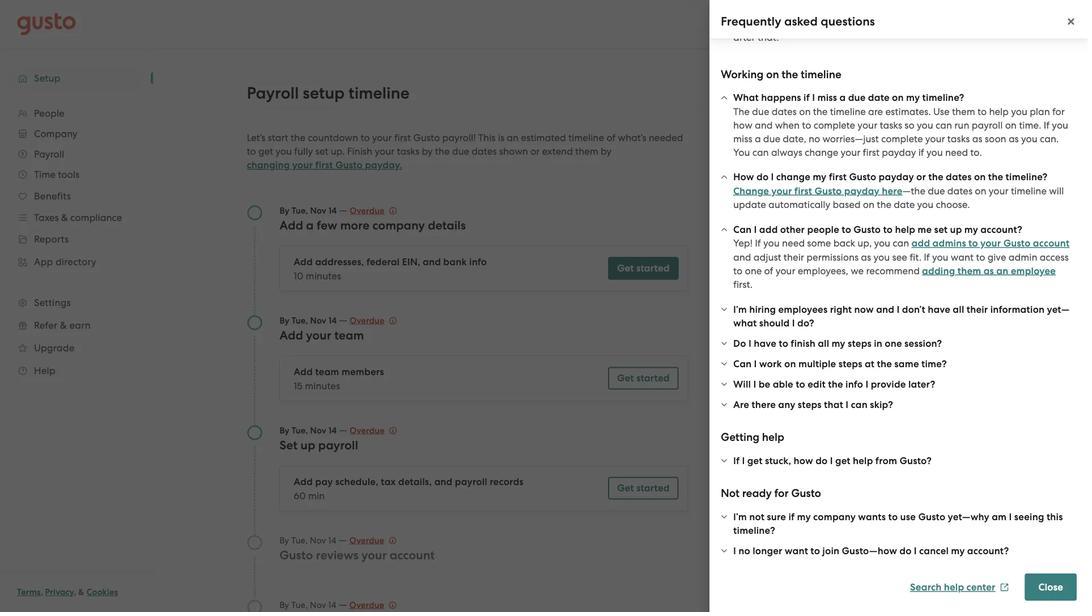 Task type: describe. For each thing, give the bounding box(es) containing it.
can for can i add other people to gusto to help me set up my account?
[[733, 224, 752, 235]]

0 vertical spatial team
[[334, 328, 364, 342]]

the up choose.
[[928, 171, 943, 183]]

by for add your team
[[279, 315, 289, 326]]

the right edit on the right of page
[[828, 378, 843, 390]]

fully
[[294, 146, 313, 157]]

your inside the —the due dates on your timeline will update automatically based on the date you choose.
[[989, 185, 1009, 196]]

the up the happens
[[782, 68, 798, 81]]

0 horizontal spatial for
[[774, 487, 789, 500]]

countdown
[[308, 132, 358, 143]]

your right "reviews"
[[361, 548, 387, 562]]

overdue button for team
[[350, 314, 397, 327]]

you down 'time.'
[[1021, 133, 1037, 144]]

2 vertical spatial up
[[301, 438, 315, 452]]

0 horizontal spatial no
[[739, 545, 750, 556]]

your inside button
[[771, 185, 792, 197]]

1 vertical spatial timeline?
[[1006, 171, 1048, 183]]

yep!
[[733, 237, 753, 249]]

you down can i add other people to gusto to help me set up my account?
[[874, 237, 890, 249]]

nov for a
[[310, 205, 326, 216]]

estimated
[[521, 132, 566, 143]]

if right yep!
[[755, 237, 761, 249]]

download for download our handy checklist of everything you'll need to get set up for your first payroll.
[[820, 164, 866, 175]]

shown
[[499, 146, 528, 157]]

my up estimates.
[[906, 92, 920, 103]]

benefits link
[[11, 186, 142, 206]]

min
[[308, 490, 325, 501]]

1 vertical spatial payday
[[879, 171, 914, 183]]

circle blank image
[[247, 535, 263, 551]]

upgrade
[[34, 342, 75, 354]]

employee
[[1011, 265, 1056, 277]]

bank
[[443, 256, 467, 268]]

due right the
[[752, 106, 769, 117]]

i right do
[[749, 337, 751, 349]]

overdue for few
[[350, 205, 385, 216]]

change inside the due dates on the timeline are estimates. use them to help you plan for how and when to complete your tasks so you can run payroll on time. if you miss a due date, no worries—just complete your tasks as soon as you can. you can always change your first payday if you need to.
[[805, 146, 838, 158]]

tue, for up
[[292, 425, 308, 436]]

1 horizontal spatial do
[[816, 455, 828, 466]]

payday inside button
[[844, 185, 879, 197]]

will
[[1049, 185, 1064, 196]]

edit
[[808, 378, 826, 390]]

give
[[988, 251, 1006, 263]]

help link
[[11, 360, 142, 381]]

to up adding them as an employee link
[[976, 251, 985, 263]]

you up recommend
[[874, 251, 890, 263]]

refer & earn
[[34, 320, 91, 331]]

your down are
[[858, 119, 877, 131]]

first up change your first gusto payday here
[[829, 171, 847, 183]]

get for set up payroll
[[617, 482, 634, 494]]

14 for up
[[328, 425, 337, 436]]

i left cancel
[[914, 545, 917, 556]]

5 by from the top
[[279, 600, 289, 610]]

their inside i'm hiring employees right now and i don't have all their information yet— what should i do?
[[967, 303, 988, 315]]

get started for team
[[617, 372, 670, 384]]

not
[[749, 511, 765, 522]]

our
[[868, 164, 883, 175]]

i left work
[[754, 358, 757, 369]]

your down adjust
[[776, 265, 795, 276]]

cookies button
[[87, 585, 118, 599]]

payday inside the due dates on the timeline are estimates. use them to help you plan for how and when to complete your tasks so you can run payroll on time. if you miss a due date, no worries—just complete your tasks as soon as you can. you can always change your first payday if you need to.
[[882, 146, 916, 158]]

1 horizontal spatial ready
[[891, 144, 921, 157]]

session?
[[904, 337, 942, 349]]

more
[[340, 218, 370, 232]]

other
[[780, 224, 805, 235]]

to left finish
[[779, 337, 788, 349]]

benefits
[[34, 190, 71, 202]]

payroll setup timeline
[[247, 83, 410, 103]]

get inside let's start the countdown to your first gusto payroll! this is an estimated                     timeline of what's needed to get you fully set up.
[[258, 146, 273, 157]]

due up "worries—just"
[[848, 92, 866, 103]]

the down soon
[[988, 171, 1003, 183]]

to up finish
[[361, 132, 370, 143]]

i right the happens
[[812, 92, 815, 103]]

can down use
[[936, 119, 952, 131]]

your down "worries—just"
[[841, 146, 860, 158]]

by for set up payroll
[[279, 425, 289, 436]]

to up date,
[[802, 119, 811, 131]]

add for add a few more company details
[[279, 218, 303, 232]]

soon
[[985, 133, 1006, 144]]

change your first gusto payday here
[[733, 185, 902, 197]]

addresses,
[[315, 256, 364, 268]]

frequently
[[721, 14, 781, 29]]

0 vertical spatial timeline?
[[922, 92, 964, 103]]

terms , privacy , & cookies
[[17, 587, 118, 597]]

should
[[759, 317, 790, 329]]

tue, for a
[[292, 205, 308, 216]]

2 vertical spatial a
[[306, 218, 314, 232]]

to up first.
[[733, 265, 742, 276]]

directory
[[55, 256, 96, 267]]

download for download checklist
[[833, 209, 881, 221]]

do
[[733, 337, 746, 349]]

i inside i'm not sure if my company wants to use gusto yet—why am i seeing this timeline?
[[1009, 511, 1012, 522]]

to right admins
[[969, 237, 978, 249]]

started for add your team
[[636, 372, 670, 384]]

overdue button for payroll
[[350, 424, 397, 437]]

2 by from the left
[[601, 146, 612, 157]]

add addresses, federal ein, and bank info 10 minutes
[[294, 256, 487, 281]]

if down getting
[[733, 455, 740, 466]]

app
[[34, 256, 53, 267]]

set inside let's start the countdown to your first gusto payroll! this is an estimated                     timeline of what's needed to get you fully set up.
[[315, 146, 328, 157]]

to up soon
[[978, 106, 987, 117]]

adding
[[922, 265, 955, 277]]

1 vertical spatial payroll
[[318, 438, 358, 452]]

use
[[933, 106, 950, 117]]

you up can.
[[1052, 119, 1068, 131]]

recommend
[[866, 265, 920, 276]]

them inside "adding them as an employee first."
[[958, 265, 981, 277]]

my right cancel
[[951, 545, 965, 556]]

add for add pay schedule, tax details, and payroll records 60 min
[[294, 476, 313, 488]]

frequently asked questions
[[721, 14, 875, 29]]

you up adding
[[932, 251, 948, 263]]

stuck,
[[765, 455, 791, 466]]

i right that
[[846, 399, 849, 410]]

gusto left "reviews"
[[279, 548, 313, 562]]

always
[[771, 146, 802, 158]]

1 horizontal spatial how
[[794, 455, 813, 466]]

to down let's
[[247, 146, 256, 157]]

setup link
[[11, 68, 142, 88]]

people
[[807, 224, 839, 235]]

0 vertical spatial steps
[[848, 337, 872, 349]]

for inside the download our handy checklist of everything you'll need to get set up for your first payroll.
[[834, 191, 846, 202]]

download checklist
[[833, 209, 922, 221]]

get left stuck,
[[747, 455, 763, 466]]

1 vertical spatial tasks
[[947, 133, 970, 144]]

back
[[833, 237, 855, 249]]

to up everything
[[850, 144, 861, 157]]

to left join
[[811, 545, 820, 556]]

search
[[910, 581, 942, 593]]

an inside "adding them as an employee first."
[[996, 265, 1008, 277]]

as up to. at the right top of the page
[[972, 133, 982, 144]]

any
[[778, 399, 795, 410]]

your inside the download our handy checklist of everything you'll need to get set up for your first payroll.
[[849, 191, 868, 202]]

date inside the —the due dates on your timeline will update automatically based on the date you choose.
[[894, 199, 915, 210]]

details,
[[398, 476, 432, 488]]

provide
[[871, 378, 906, 390]]

your up give
[[980, 237, 1001, 249]]

when
[[775, 119, 800, 131]]

i'm for i'm hiring employees right now and i don't have all their information yet— what should i do?
[[733, 303, 747, 315]]

1 started from the top
[[636, 262, 670, 274]]

help left center
[[944, 581, 964, 593]]

the
[[733, 106, 750, 117]]

— for team
[[339, 314, 347, 326]]

payday.
[[365, 159, 402, 171]]

or for shown
[[530, 146, 540, 157]]

help up stuck,
[[762, 431, 784, 444]]

few
[[317, 218, 337, 232]]

reviews
[[316, 548, 358, 562]]

gusto down if i get stuck, how do i get help from gusto?
[[791, 487, 821, 500]]

you'll
[[870, 177, 892, 189]]

ready inside frequently asked questions dialog
[[742, 487, 772, 500]]

if right fit.
[[924, 251, 930, 263]]

your up add team members 15 minutes
[[306, 328, 331, 342]]

to inside i'm not sure if my company wants to use gusto yet—why am i seeing this timeline?
[[888, 511, 898, 522]]

1 vertical spatial steps
[[839, 358, 862, 369]]

worries—just
[[823, 133, 879, 144]]

later?
[[908, 378, 935, 390]]

seeing
[[1014, 511, 1044, 522]]

first inside the download our handy checklist of everything you'll need to get set up for your first payroll.
[[871, 191, 887, 202]]

a inside the due dates on the timeline are estimates. use them to help you plan for how and when to complete your tasks so you can run payroll on time. if you miss a due date, no worries—just complete your tasks as soon as you can. you can always change your first payday if you need to.
[[755, 133, 761, 144]]

that
[[824, 399, 843, 410]]

fit.
[[910, 251, 921, 263]]

here
[[882, 185, 902, 197]]

right
[[830, 303, 852, 315]]

now
[[854, 303, 874, 315]]

gusto inside yep! if you need some back up, you can add admins to your gusto account and adjust their permissions as you see fit. if you want to give admin access to one of your employees, we recommend
[[1003, 237, 1031, 249]]

2 horizontal spatial do
[[900, 545, 912, 556]]

details
[[428, 218, 466, 232]]

your inside let's start the countdown to your first gusto payroll! this is an estimated                     timeline of what's needed to get you fully set up.
[[372, 132, 392, 143]]

your down fully
[[292, 159, 313, 171]]

1 vertical spatial checklist
[[883, 209, 922, 221]]

if inside i'm not sure if my company wants to use gusto yet—why am i seeing this timeline?
[[789, 511, 795, 522]]

0 vertical spatial complete
[[814, 119, 855, 131]]

payroll.
[[890, 191, 923, 202]]

up for for
[[820, 191, 831, 202]]

date,
[[783, 133, 806, 144]]

help left 'from' at bottom right
[[853, 455, 873, 466]]

1 horizontal spatial if
[[804, 92, 810, 103]]

the right the at
[[877, 358, 892, 369]]

your down use
[[925, 133, 945, 144]]

my up can i work on multiple steps at the same time?
[[832, 337, 845, 349]]

1 vertical spatial account
[[390, 548, 435, 562]]

me
[[918, 224, 932, 235]]

—the due dates on your timeline will update automatically based on the date you choose.
[[733, 185, 1064, 210]]

can right you on the right of page
[[752, 146, 769, 158]]

time.
[[1019, 119, 1041, 131]]

5 by tue, nov 14 — from the top
[[279, 599, 349, 610]]

first inside button
[[794, 185, 812, 197]]

timeline up what happens if i miss a due date on my timeline?
[[801, 68, 841, 81]]

gusto down what to have ready
[[849, 171, 876, 183]]

or for payday
[[916, 171, 926, 183]]

tasks inside "finish your tasks by the due dates shown or extend them by changing your first gusto payday."
[[397, 146, 419, 157]]

need inside the download our handy checklist of everything you'll need to get set up for your first payroll.
[[895, 177, 918, 189]]

finish
[[791, 337, 815, 349]]

can left skip?
[[851, 399, 868, 410]]

i down getting
[[742, 455, 745, 466]]

timeline right setup
[[348, 83, 410, 103]]

overdue button for your
[[349, 534, 397, 547]]

to up back
[[842, 224, 851, 235]]

app directory
[[34, 256, 96, 267]]

i left do?
[[792, 317, 795, 329]]

—the
[[902, 185, 925, 196]]

due up always
[[763, 133, 780, 144]]

you down use
[[927, 146, 943, 158]]

overdue for team
[[350, 315, 385, 326]]

get for add your team
[[617, 372, 634, 384]]

1 get from the top
[[617, 262, 634, 274]]

and inside i'm hiring employees right now and i don't have all their information yet— what should i do?
[[876, 303, 894, 315]]

working
[[721, 68, 764, 81]]

you up adjust
[[763, 237, 780, 249]]

set for can i add other people to gusto to help me set up my account?
[[934, 224, 948, 235]]

search help center
[[910, 581, 995, 593]]

reports link
[[11, 229, 142, 249]]

plan
[[1030, 106, 1050, 117]]

time?
[[921, 358, 947, 369]]

as right soon
[[1009, 133, 1019, 144]]

i down always
[[771, 171, 774, 183]]

help left me
[[895, 224, 915, 235]]

tue, for reviews
[[291, 535, 308, 545]]

gusto?
[[900, 455, 932, 466]]

dates inside "finish your tasks by the due dates shown or extend them by changing your first gusto payday."
[[472, 146, 497, 157]]

1 vertical spatial account?
[[967, 545, 1009, 556]]

due inside "finish your tasks by the due dates shown or extend them by changing your first gusto payday."
[[452, 146, 469, 157]]

i'm hiring employees right now and i don't have all their information yet— what should i do?
[[733, 303, 1070, 329]]

account inside yep! if you need some back up, you can add admins to your gusto account and adjust their permissions as you see fit. if you want to give admin access to one of your employees, we recommend
[[1033, 237, 1070, 249]]

2 horizontal spatial a
[[840, 92, 846, 103]]

i left don't
[[897, 303, 900, 315]]

0 vertical spatial miss
[[817, 92, 837, 103]]

— for payroll
[[339, 424, 347, 436]]

overdue for your
[[349, 535, 384, 545]]

can i add other people to gusto to help me set up my account?
[[733, 224, 1022, 235]]

1 vertical spatial complete
[[881, 133, 923, 144]]

first inside let's start the countdown to your first gusto payroll! this is an estimated                     timeline of what's needed to get you fully set up.
[[394, 132, 411, 143]]

nov for your
[[310, 315, 326, 326]]

i left be
[[753, 378, 756, 390]]

started for set up payroll
[[636, 482, 670, 494]]

gusto inside "finish your tasks by the due dates shown or extend them by changing your first gusto payday."
[[335, 159, 363, 171]]

info inside add addresses, federal ein, and bank info 10 minutes
[[469, 256, 487, 268]]

0 horizontal spatial all
[[818, 337, 829, 349]]

want inside yep! if you need some back up, you can add admins to your gusto account and adjust their permissions as you see fit. if you want to give admin access to one of your employees, we recommend
[[951, 251, 974, 263]]

frequently asked questions dialog
[[709, 0, 1088, 612]]

you up 'time.'
[[1011, 106, 1027, 117]]

timeline inside the —the due dates on your timeline will update automatically based on the date you choose.
[[1011, 185, 1047, 196]]

0 vertical spatial tasks
[[880, 119, 902, 131]]

one inside yep! if you need some back up, you can add admins to your gusto account and adjust their permissions as you see fit. if you want to give admin access to one of your employees, we recommend
[[745, 265, 762, 276]]

1 vertical spatial want
[[785, 545, 808, 556]]

your up payday.
[[375, 146, 395, 157]]

of inside the download our handy checklist of everything you'll need to get set up for your first payroll.
[[957, 164, 966, 175]]

hiring
[[749, 303, 776, 315]]

i'm for i'm not sure if my company wants to use gusto yet—why am i seeing this timeline?
[[733, 511, 747, 522]]

getting help
[[721, 431, 784, 444]]

questions
[[821, 14, 875, 29]]

finish your tasks by the due dates shown or extend them by changing your first gusto payday.
[[247, 146, 612, 171]]

nov down "reviews"
[[310, 600, 326, 610]]

gusto inside i'm not sure if my company wants to use gusto yet—why am i seeing this timeline?
[[918, 511, 945, 522]]

needed
[[649, 132, 683, 143]]

5 overdue button from the top
[[349, 598, 397, 612]]

this
[[478, 132, 496, 143]]

of inside yep! if you need some back up, you can add admins to your gusto account and adjust their permissions as you see fit. if you want to give admin access to one of your employees, we recommend
[[764, 265, 773, 276]]

gusto navigation element
[[0, 49, 153, 400]]

add pay schedule, tax details, and payroll records 60 min
[[294, 476, 524, 501]]

changing
[[247, 159, 290, 171]]

at
[[865, 358, 875, 369]]

close button
[[1025, 573, 1077, 601]]

help
[[34, 365, 55, 376]]

terms link
[[17, 587, 41, 597]]

is
[[498, 132, 504, 143]]

by tue, nov 14 — for up
[[279, 424, 350, 436]]

tue, for your
[[292, 315, 308, 326]]

how inside the due dates on the timeline are estimates. use them to help you plan for how and when to complete your tasks so you can run payroll on time. if you miss a due date, no worries—just complete your tasks as soon as you can. you can always change your first payday if you need to.
[[733, 119, 752, 131]]



Task type: locate. For each thing, give the bounding box(es) containing it.
get
[[617, 262, 634, 274], [617, 372, 634, 384], [617, 482, 634, 494]]

checklist
[[917, 164, 954, 175], [883, 209, 922, 221]]

refer & earn link
[[11, 315, 142, 335]]

an right is
[[507, 132, 519, 143]]

if inside the due dates on the timeline are estimates. use them to help you plan for how and when to complete your tasks so you can run payroll on time. if you miss a due date, no worries—just complete your tasks as soon as you can. you can always change your first payday if you need to.
[[918, 146, 924, 158]]

all inside i'm hiring employees right now and i don't have all their information yet— what should i do?
[[953, 303, 964, 315]]

able
[[773, 378, 793, 390]]

add for add team members 15 minutes
[[294, 366, 313, 378]]

what for what happens if i miss a due date on my timeline?
[[733, 92, 759, 103]]

to down download checklist
[[883, 224, 893, 235]]

0 vertical spatial &
[[60, 320, 67, 331]]

i'm inside i'm hiring employees right now and i don't have all their information yet— what should i do?
[[733, 303, 747, 315]]

1 vertical spatial started
[[636, 372, 670, 384]]

for right plan
[[1052, 106, 1065, 117]]

all
[[953, 303, 964, 315], [818, 337, 829, 349]]

1 horizontal spatial complete
[[881, 133, 923, 144]]

overdue button up tax
[[350, 424, 397, 437]]

need inside yep! if you need some back up, you can add admins to your gusto account and adjust their permissions as you see fit. if you want to give admin access to one of your employees, we recommend
[[782, 237, 805, 249]]

1 vertical spatial or
[[916, 171, 926, 183]]

— down "reviews"
[[339, 599, 347, 610]]

first up automatically
[[794, 185, 812, 197]]

add inside yep! if you need some back up, you can add admins to your gusto account and adjust their permissions as you see fit. if you want to give admin access to one of your employees, we recommend
[[912, 237, 930, 249]]

1 tue, from the top
[[292, 205, 308, 216]]

1 get started button from the top
[[608, 257, 679, 280]]

in
[[874, 337, 882, 349]]

0 horizontal spatial do
[[757, 171, 769, 183]]

3 overdue button from the top
[[350, 424, 397, 437]]

set for download our handy checklist of everything you'll need to get set up for your first payroll.
[[949, 177, 962, 189]]

14 up "reviews"
[[328, 535, 336, 545]]

&
[[60, 320, 67, 331], [78, 587, 84, 597]]

0 vertical spatial if
[[804, 92, 810, 103]]

handy
[[886, 164, 914, 175]]

0 horizontal spatial want
[[785, 545, 808, 556]]

team inside add team members 15 minutes
[[315, 366, 339, 378]]

add inside add team members 15 minutes
[[294, 366, 313, 378]]

, left cookies button
[[74, 587, 76, 597]]

0 horizontal spatial how
[[733, 119, 752, 131]]

use
[[900, 511, 916, 522]]

2 , from the left
[[74, 587, 76, 597]]

0 horizontal spatial ,
[[41, 587, 43, 597]]

1 horizontal spatial of
[[764, 265, 773, 276]]

members
[[342, 366, 384, 378]]

tasks down run
[[947, 133, 970, 144]]

—
[[339, 204, 347, 216], [339, 314, 347, 326], [339, 424, 347, 436], [339, 534, 347, 545], [339, 599, 347, 610]]

1 horizontal spatial for
[[834, 191, 846, 202]]

don't
[[902, 303, 925, 315]]

2 horizontal spatial payroll
[[972, 119, 1003, 131]]

what for what to have ready
[[820, 144, 848, 157]]

getting
[[721, 431, 759, 444]]

by for add a few more company details
[[279, 205, 289, 216]]

0 vertical spatial want
[[951, 251, 974, 263]]

the inside "finish your tasks by the due dates shown or extend them by changing your first gusto payday."
[[435, 146, 450, 157]]

what inside frequently asked questions dialog
[[733, 92, 759, 103]]

0 vertical spatial set
[[315, 146, 328, 157]]

0 vertical spatial of
[[607, 132, 616, 143]]

0 vertical spatial company
[[372, 218, 425, 232]]

account?
[[981, 224, 1022, 235], [967, 545, 1009, 556]]

add left other
[[759, 224, 778, 235]]

one
[[745, 265, 762, 276], [885, 337, 902, 349]]

3 tue, from the top
[[292, 425, 308, 436]]

0 horizontal spatial payroll
[[318, 438, 358, 452]]

minutes inside add addresses, federal ein, and bank info 10 minutes
[[306, 270, 341, 281]]

14
[[328, 205, 337, 216], [328, 315, 337, 326], [328, 425, 337, 436], [328, 535, 336, 545], [328, 600, 336, 610]]

or inside "finish your tasks by the due dates shown or extend them by changing your first gusto payday."
[[530, 146, 540, 157]]

2 tue, from the top
[[292, 315, 308, 326]]

14 for your
[[328, 315, 337, 326]]

1 horizontal spatial want
[[951, 251, 974, 263]]

by up add your team
[[279, 315, 289, 326]]

your down soon
[[989, 185, 1009, 196]]

if right the happens
[[804, 92, 810, 103]]

you inside let's start the countdown to your first gusto payroll! this is an estimated                     timeline of what's needed to get you fully set up.
[[276, 146, 292, 157]]

15
[[294, 380, 302, 391]]

need left to. at the right top of the page
[[945, 146, 968, 158]]

0 vertical spatial need
[[945, 146, 968, 158]]

0 vertical spatial change
[[805, 146, 838, 158]]

1 vertical spatial an
[[996, 265, 1008, 277]]

help up soon
[[989, 106, 1009, 117]]

timeline inside let's start the countdown to your first gusto payroll! this is an estimated                     timeline of what's needed to get you fully set up.
[[568, 132, 604, 143]]

2 can from the top
[[733, 358, 752, 369]]

and inside add pay schedule, tax details, and payroll records 60 min
[[434, 476, 452, 488]]

0 vertical spatial how
[[733, 119, 752, 131]]

0 vertical spatial do
[[757, 171, 769, 183]]

0 vertical spatial a
[[840, 92, 846, 103]]

overdue for payroll
[[350, 425, 385, 436]]

timeline inside the due dates on the timeline are estimates. use them to help you plan for how and when to complete your tasks so you can run payroll on time. if you miss a due date, no worries—just complete your tasks as soon as you can. you can always change your first payday if you need to.
[[830, 106, 866, 117]]

2 by from the top
[[279, 315, 289, 326]]

download checklist link
[[820, 209, 922, 221]]

1 vertical spatial need
[[895, 177, 918, 189]]

minutes inside add team members 15 minutes
[[305, 380, 340, 391]]

timeline?
[[922, 92, 964, 103], [1006, 171, 1048, 183], [733, 524, 775, 536]]

steps left the at
[[839, 358, 862, 369]]

nov up "reviews"
[[310, 535, 326, 545]]

due inside the —the due dates on your timeline will update automatically based on the date you choose.
[[928, 185, 945, 196]]

and inside add addresses, federal ein, and bank info 10 minutes
[[423, 256, 441, 268]]

0 horizontal spatial timeline?
[[733, 524, 775, 536]]

5 tue, from the top
[[291, 600, 308, 610]]

info inside frequently asked questions dialog
[[846, 378, 863, 390]]

company up join
[[813, 511, 856, 522]]

— for your
[[339, 534, 347, 545]]

and inside yep! if you need some back up, you can add admins to your gusto account and adjust their permissions as you see fit. if you want to give admin access to one of your employees, we recommend
[[733, 251, 751, 263]]

as inside "adding them as an employee first."
[[984, 265, 994, 277]]

0 vertical spatial for
[[1052, 106, 1065, 117]]

0 vertical spatial no
[[809, 133, 820, 144]]

privacy link
[[45, 587, 74, 597]]

set inside frequently asked questions dialog
[[934, 224, 948, 235]]

what up the
[[733, 92, 759, 103]]

do right stuck,
[[816, 455, 828, 466]]

to up payroll.
[[920, 177, 929, 189]]

them up run
[[952, 106, 975, 117]]

change your first gusto payday here button
[[733, 184, 902, 198]]

payroll inside the due dates on the timeline are estimates. use them to help you plan for how and when to complete your tasks so you can run payroll on time. if you miss a due date, no worries—just complete your tasks as soon as you can. you can always change your first payday if you need to.
[[972, 119, 1003, 131]]

0 horizontal spatial ready
[[742, 487, 772, 500]]

add inside add addresses, federal ein, and bank info 10 minutes
[[294, 256, 313, 268]]

4 by from the top
[[279, 535, 289, 545]]

gusto inside let's start the countdown to your first gusto payroll! this is an estimated                     timeline of what's needed to get you fully set up.
[[413, 132, 440, 143]]

setup
[[34, 73, 60, 84]]

date
[[868, 92, 890, 103], [894, 199, 915, 210]]

up down everything
[[820, 191, 831, 202]]

the down what happens if i miss a due date on my timeline?
[[813, 106, 828, 117]]

overdue button up gusto reviews your account
[[349, 534, 397, 547]]

by
[[279, 205, 289, 216], [279, 315, 289, 326], [279, 425, 289, 436], [279, 535, 289, 545], [279, 600, 289, 610]]

1 horizontal spatial set
[[934, 224, 948, 235]]

of inside let's start the countdown to your first gusto payroll! this is an estimated                     timeline of what's needed to get you fully set up.
[[607, 132, 616, 143]]

steps left "in" on the bottom right
[[848, 337, 872, 349]]

to left edit on the right of page
[[796, 378, 805, 390]]

the inside the due dates on the timeline are estimates. use them to help you plan for how and when to complete your tasks so you can run payroll on time. if you miss a due date, no worries—just complete your tasks as soon as you can. you can always change your first payday if you need to.
[[813, 106, 828, 117]]

my up add admins to your gusto account link
[[964, 224, 978, 235]]

can for can i work on multiple steps at the same time?
[[733, 358, 752, 369]]

app directory link
[[11, 252, 142, 272]]

tax
[[381, 476, 396, 488]]

i right the am
[[1009, 511, 1012, 522]]

i
[[812, 92, 815, 103], [771, 171, 774, 183], [754, 224, 757, 235], [897, 303, 900, 315], [792, 317, 795, 329], [749, 337, 751, 349], [754, 358, 757, 369], [753, 378, 756, 390], [866, 378, 868, 390], [846, 399, 849, 410], [742, 455, 745, 466], [830, 455, 833, 466], [1009, 511, 1012, 522], [733, 545, 736, 556], [914, 545, 917, 556]]

1 overdue button from the top
[[350, 204, 397, 217]]

gusto up 'up,'
[[854, 224, 881, 235]]

2 overdue button from the top
[[350, 314, 397, 327]]

60
[[294, 490, 306, 501]]

date down —the
[[894, 199, 915, 210]]

1 get started from the top
[[617, 262, 670, 274]]

2 14 from the top
[[328, 315, 337, 326]]

3 started from the top
[[636, 482, 670, 494]]

payday up handy
[[882, 146, 916, 158]]

an down give
[[996, 265, 1008, 277]]

timeline down what happens if i miss a due date on my timeline?
[[830, 106, 866, 117]]

set
[[279, 438, 298, 452]]

2 vertical spatial payroll
[[455, 476, 487, 488]]

or inside frequently asked questions dialog
[[916, 171, 926, 183]]

4 by tue, nov 14 — from the top
[[279, 534, 349, 545]]

as down give
[[984, 265, 994, 277]]

miss inside the due dates on the timeline are estimates. use them to help you plan for how and when to complete your tasks so you can run payroll on time. if you miss a due date, no worries—just complete your tasks as soon as you can. you can always change your first payday if you need to.
[[733, 133, 752, 144]]

1 horizontal spatial or
[[916, 171, 926, 183]]

first
[[394, 132, 411, 143], [863, 146, 880, 158], [315, 159, 333, 171], [829, 171, 847, 183], [794, 185, 812, 197], [871, 191, 887, 202]]

payroll inside add pay schedule, tax details, and payroll records 60 min
[[455, 476, 487, 488]]

0 horizontal spatial an
[[507, 132, 519, 143]]

payday
[[882, 146, 916, 158], [879, 171, 914, 183], [844, 185, 879, 197]]

the inside let's start the countdown to your first gusto payroll! this is an estimated                     timeline of what's needed to get you fully set up.
[[291, 132, 305, 143]]

1 horizontal spatial date
[[894, 199, 915, 210]]

1 vertical spatial for
[[834, 191, 846, 202]]

them inside the due dates on the timeline are estimates. use them to help you plan for how and when to complete your tasks so you can run payroll on time. if you miss a due date, no worries—just complete your tasks as soon as you can. you can always change your first payday if you need to.
[[952, 106, 975, 117]]

the up fully
[[291, 132, 305, 143]]

2 vertical spatial get started button
[[608, 477, 679, 500]]

you
[[733, 146, 750, 158]]

everything
[[820, 177, 867, 189]]

0 horizontal spatial add
[[759, 224, 778, 235]]

0 vertical spatial download
[[820, 164, 866, 175]]

by tue, nov 14 — for your
[[279, 314, 350, 326]]

upgrade link
[[11, 338, 142, 358]]

first down you'll
[[871, 191, 887, 202]]

3 14 from the top
[[328, 425, 337, 436]]

0 vertical spatial up
[[820, 191, 831, 202]]

not ready for gusto
[[721, 487, 821, 500]]

i right stuck,
[[830, 455, 833, 466]]

and right now at the right of page
[[876, 303, 894, 315]]

0 horizontal spatial a
[[306, 218, 314, 232]]

0 horizontal spatial up
[[301, 438, 315, 452]]

settings
[[34, 297, 71, 308]]

up inside the download our handy checklist of everything you'll need to get set up for your first payroll.
[[820, 191, 831, 202]]

1 vertical spatial no
[[739, 545, 750, 556]]

changing your first gusto payday. button
[[247, 158, 402, 172]]

1 horizontal spatial what
[[820, 144, 848, 157]]

reports
[[34, 233, 69, 245]]

0 vertical spatial payroll
[[972, 119, 1003, 131]]

list containing benefits
[[0, 103, 153, 382]]

0 vertical spatial what
[[733, 92, 759, 103]]

0 horizontal spatial tasks
[[397, 146, 419, 157]]

tue, up add your team
[[292, 315, 308, 326]]

yet—
[[1047, 303, 1070, 315]]

download inside the download our handy checklist of everything you'll need to get set up for your first payroll.
[[820, 164, 866, 175]]

by for gusto reviews your account
[[279, 535, 289, 545]]

for down everything
[[834, 191, 846, 202]]

info right bank
[[469, 256, 487, 268]]

up.
[[331, 146, 345, 157]]

can up yep!
[[733, 224, 752, 235]]

1 i'm from the top
[[733, 303, 747, 315]]

circle blank image
[[247, 599, 263, 612]]

1 horizontal spatial a
[[755, 133, 761, 144]]

1 vertical spatial all
[[818, 337, 829, 349]]

as inside yep! if you need some back up, you can add admins to your gusto account and adjust their permissions as you see fit. if you want to give admin access to one of your employees, we recommend
[[861, 251, 871, 263]]

and right details, on the bottom
[[434, 476, 452, 488]]

3 get started from the top
[[617, 482, 670, 494]]

payroll
[[247, 83, 299, 103]]

up inside frequently asked questions dialog
[[950, 224, 962, 235]]

how
[[733, 119, 752, 131], [794, 455, 813, 466]]

am
[[992, 511, 1007, 522]]

if inside the due dates on the timeline are estimates. use them to help you plan for how and when to complete your tasks so you can run payroll on time. if you miss a due date, no worries—just complete your tasks as soon as you can. you can always change your first payday if you need to.
[[1044, 119, 1050, 131]]

i down the at
[[866, 378, 868, 390]]

a up "worries—just"
[[840, 92, 846, 103]]

dates inside the —the due dates on your timeline will update automatically based on the date you choose.
[[947, 185, 973, 196]]

0 vertical spatial minutes
[[306, 270, 341, 281]]

1 horizontal spatial info
[[846, 378, 863, 390]]

3 get started button from the top
[[608, 477, 679, 500]]

payroll
[[972, 119, 1003, 131], [318, 438, 358, 452], [455, 476, 487, 488]]

are there any steps that i can skip?
[[733, 399, 893, 410]]

and inside the due dates on the timeline are estimates. use them to help you plan for how and when to complete your tasks so you can run payroll on time. if you miss a due date, no worries—just complete your tasks as soon as you can. you can always change your first payday if you need to.
[[755, 119, 773, 131]]

there
[[752, 399, 776, 410]]

1 , from the left
[[41, 587, 43, 597]]

0 vertical spatial them
[[952, 106, 975, 117]]

3 by tue, nov 14 — from the top
[[279, 424, 350, 436]]

4 overdue button from the top
[[349, 534, 397, 547]]

up for my
[[950, 224, 962, 235]]

1 horizontal spatial up
[[820, 191, 831, 202]]

you
[[1011, 106, 1027, 117], [917, 119, 933, 131], [1052, 119, 1068, 131], [1021, 133, 1037, 144], [276, 146, 292, 157], [927, 146, 943, 158], [917, 199, 934, 210], [763, 237, 780, 249], [874, 237, 890, 249], [874, 251, 890, 263], [932, 251, 948, 263]]

i down update
[[754, 224, 757, 235]]

overdue up add your team
[[350, 315, 385, 326]]

1 14 from the top
[[328, 205, 337, 216]]

the down here
[[877, 199, 891, 210]]

them inside "finish your tasks by the due dates shown or extend them by changing your first gusto payday."
[[575, 146, 598, 157]]

get left 'from' at bottom right
[[835, 455, 850, 466]]

add for add your team
[[279, 328, 303, 342]]

by right circle blank image
[[279, 535, 289, 545]]

set inside the download our handy checklist of everything you'll need to get set up for your first payroll.
[[949, 177, 962, 189]]

0 vertical spatial add
[[759, 224, 778, 235]]

3 get from the top
[[617, 482, 634, 494]]

change down always
[[776, 171, 810, 183]]

you right so
[[917, 119, 933, 131]]

need inside the due dates on the timeline are estimates. use them to help you plan for how and when to complete your tasks so you can run payroll on time. if you miss a due date, no worries—just complete your tasks as soon as you can. you can always change your first payday if you need to.
[[945, 146, 968, 158]]

overdue up set up payroll at the left
[[350, 425, 385, 436]]

0 vertical spatial their
[[784, 251, 804, 263]]

nov for reviews
[[310, 535, 326, 545]]

0 horizontal spatial have
[[754, 337, 776, 349]]

yep! if you need some back up, you can add admins to your gusto account and adjust their permissions as you see fit. if you want to give admin access to one of your employees, we recommend
[[733, 237, 1070, 276]]

& left cookies button
[[78, 587, 84, 597]]

information
[[990, 303, 1045, 315]]

how down the
[[733, 119, 752, 131]]

center
[[967, 581, 995, 593]]

3 by from the top
[[279, 425, 289, 436]]

2 horizontal spatial need
[[945, 146, 968, 158]]

what
[[733, 317, 757, 329]]

1 horizontal spatial ,
[[74, 587, 76, 597]]

list
[[0, 103, 153, 382]]

1 horizontal spatial need
[[895, 177, 918, 189]]

2 i'm from the top
[[733, 511, 747, 522]]

0 horizontal spatial company
[[372, 218, 425, 232]]

overdue button down gusto reviews your account
[[349, 598, 397, 612]]

to left the use
[[888, 511, 898, 522]]

an inside let's start the countdown to your first gusto payroll! this is an estimated                     timeline of what's needed to get you fully set up.
[[507, 132, 519, 143]]

checklist inside the download our handy checklist of everything you'll need to get set up for your first payroll.
[[917, 164, 954, 175]]

2 vertical spatial payday
[[844, 185, 879, 197]]

a
[[840, 92, 846, 103], [755, 133, 761, 144], [306, 218, 314, 232]]

1 by tue, nov 14 — from the top
[[279, 204, 350, 216]]

5 14 from the top
[[328, 600, 336, 610]]

the inside the —the due dates on your timeline will update automatically based on the date you choose.
[[877, 199, 891, 210]]

due up choose.
[[928, 185, 945, 196]]

timeline? inside i'm not sure if my company wants to use gusto yet—why am i seeing this timeline?
[[733, 524, 775, 536]]

can inside yep! if you need some back up, you can add admins to your gusto account and adjust their permissions as you see fit. if you want to give admin access to one of your employees, we recommend
[[893, 237, 909, 249]]

have for do i have to finish all my steps in one session?
[[754, 337, 776, 349]]

help inside the due dates on the timeline are estimates. use them to help you plan for how and when to complete your tasks so you can run payroll on time. if you miss a due date, no worries—just complete your tasks as soon as you can. you can always change your first payday if you need to.
[[989, 106, 1009, 117]]

can up 'will'
[[733, 358, 752, 369]]

2 vertical spatial for
[[774, 487, 789, 500]]

no inside the due dates on the timeline are estimates. use them to help you plan for how and when to complete your tasks so you can run payroll on time. if you miss a due date, no worries—just complete your tasks as soon as you can. you can always change your first payday if you need to.
[[809, 133, 820, 144]]

tasks up payday.
[[397, 146, 419, 157]]

by tue, nov 14 — for a
[[279, 204, 350, 216]]

first inside "finish your tasks by the due dates shown or extend them by changing your first gusto payday."
[[315, 159, 333, 171]]

add admins to your gusto account link
[[912, 237, 1070, 249]]

get started button for set up payroll
[[608, 477, 679, 500]]

i left longer
[[733, 545, 736, 556]]

i'm
[[733, 303, 747, 315], [733, 511, 747, 522]]

0 vertical spatial info
[[469, 256, 487, 268]]

permissions
[[807, 251, 859, 263]]

ready up handy
[[891, 144, 921, 157]]

company inside i'm not sure if my company wants to use gusto yet—why am i seeing this timeline?
[[813, 511, 856, 522]]

ready
[[891, 144, 921, 157], [742, 487, 772, 500]]

download our handy checklist of everything you'll need to get set up for your first payroll.
[[820, 164, 966, 202]]

1 horizontal spatial payroll
[[455, 476, 487, 488]]

10
[[294, 270, 303, 281]]

overdue button
[[350, 204, 397, 217], [350, 314, 397, 327], [350, 424, 397, 437], [349, 534, 397, 547], [349, 598, 397, 612]]

0 vertical spatial get started button
[[608, 257, 679, 280]]

by down changing
[[279, 205, 289, 216]]

0 horizontal spatial miss
[[733, 133, 752, 144]]

2 overdue from the top
[[350, 315, 385, 326]]

1 vertical spatial one
[[885, 337, 902, 349]]

1 vertical spatial change
[[776, 171, 810, 183]]

2 get started from the top
[[617, 372, 670, 384]]

2 horizontal spatial set
[[949, 177, 962, 189]]

setup
[[303, 83, 345, 103]]

or down estimated
[[530, 146, 540, 157]]

0 vertical spatial have
[[863, 144, 888, 157]]

are
[[733, 399, 749, 410]]

1 overdue from the top
[[350, 205, 385, 216]]

1 by from the top
[[279, 205, 289, 216]]

0 horizontal spatial of
[[607, 132, 616, 143]]

gusto inside button
[[815, 185, 842, 197]]

you inside the —the due dates on your timeline will update automatically based on the date you choose.
[[917, 199, 934, 210]]

1 can from the top
[[733, 224, 752, 235]]

your up finish
[[372, 132, 392, 143]]

to inside the download our handy checklist of everything you'll need to get set up for your first payroll.
[[920, 177, 929, 189]]

1 vertical spatial if
[[918, 146, 924, 158]]

0 horizontal spatial by
[[422, 146, 433, 157]]

0 vertical spatial get
[[617, 262, 634, 274]]

do?
[[797, 317, 814, 329]]

2 vertical spatial timeline?
[[733, 524, 775, 536]]

my inside i'm not sure if my company wants to use gusto yet—why am i seeing this timeline?
[[797, 511, 811, 522]]

1 by from the left
[[422, 146, 433, 157]]

0 vertical spatial date
[[868, 92, 890, 103]]

by tue, nov 14 — for reviews
[[279, 534, 349, 545]]

choose.
[[936, 199, 970, 210]]

add for add addresses, federal ein, and bank info 10 minutes
[[294, 256, 313, 268]]

3 overdue from the top
[[350, 425, 385, 436]]

search help center link
[[910, 581, 1009, 593]]

yet—why
[[948, 511, 989, 522]]

0 horizontal spatial &
[[60, 320, 67, 331]]

of left what's
[[607, 132, 616, 143]]

1 vertical spatial team
[[315, 366, 339, 378]]

0 vertical spatial account?
[[981, 224, 1022, 235]]

miss
[[817, 92, 837, 103], [733, 133, 752, 144]]

timeline? down can.
[[1006, 171, 1048, 183]]

i'm inside i'm not sure if my company wants to use gusto yet—why am i seeing this timeline?
[[733, 511, 747, 522]]

home image
[[17, 13, 76, 35]]

0 vertical spatial an
[[507, 132, 519, 143]]

1 horizontal spatial have
[[863, 144, 888, 157]]

payroll up pay
[[318, 438, 358, 452]]

first inside the due dates on the timeline are estimates. use them to help you plan for how and when to complete your tasks so you can run payroll on time. if you miss a due date, no worries—just complete your tasks as soon as you can. you can always change your first payday if you need to.
[[863, 146, 880, 158]]

1 horizontal spatial an
[[996, 265, 1008, 277]]

& inside gusto navigation element
[[60, 320, 67, 331]]

14 for reviews
[[328, 535, 336, 545]]

2 vertical spatial steps
[[798, 399, 822, 410]]

1 horizontal spatial &
[[78, 587, 84, 597]]

steps down edit on the right of page
[[798, 399, 822, 410]]

can i work on multiple steps at the same time?
[[733, 358, 947, 369]]

a left date,
[[755, 133, 761, 144]]

gusto up "finish your tasks by the due dates shown or extend them by changing your first gusto payday."
[[413, 132, 440, 143]]

what happens if i miss a due date on my timeline?
[[733, 92, 964, 103]]

1 vertical spatial a
[[755, 133, 761, 144]]

if
[[1044, 119, 1050, 131], [755, 237, 761, 249], [924, 251, 930, 263], [733, 455, 740, 466]]

if right sure at the right of page
[[789, 511, 795, 522]]

get started for payroll
[[617, 482, 670, 494]]

nov for up
[[310, 425, 326, 436]]

checklist down payroll.
[[883, 209, 922, 221]]

do down i'm not sure if my company wants to use gusto yet—why am i seeing this timeline?
[[900, 545, 912, 556]]

timeline? down not
[[733, 524, 775, 536]]

1 vertical spatial &
[[78, 587, 84, 597]]

by tue, nov 14 — up "reviews"
[[279, 534, 349, 545]]

my up change your first gusto payday here
[[813, 171, 827, 183]]

download up can i add other people to gusto to help me set up my account?
[[833, 209, 881, 221]]

4 overdue from the top
[[349, 535, 384, 545]]

1 vertical spatial have
[[928, 303, 950, 315]]

4 14 from the top
[[328, 535, 336, 545]]

0 vertical spatial get started
[[617, 262, 670, 274]]

4 tue, from the top
[[291, 535, 308, 545]]

0 horizontal spatial date
[[868, 92, 890, 103]]

what
[[733, 92, 759, 103], [820, 144, 848, 157]]

or
[[530, 146, 540, 157], [916, 171, 926, 183]]

2 vertical spatial need
[[782, 237, 805, 249]]

overdue
[[350, 205, 385, 216], [350, 315, 385, 326], [350, 425, 385, 436], [349, 535, 384, 545], [349, 600, 384, 610]]

work
[[759, 358, 782, 369]]

account menu element
[[869, 0, 1071, 48]]

have for what to have ready
[[863, 144, 888, 157]]

14 for a
[[328, 205, 337, 216]]

dates inside the due dates on the timeline are estimates. use them to help you plan for how and when to complete your tasks so you can run payroll on time. if you miss a due date, no worries—just complete your tasks as soon as you can. you can always change your first payday if you need to.
[[772, 106, 797, 117]]

no left longer
[[739, 545, 750, 556]]

their inside yep! if you need some back up, you can add admins to your gusto account and adjust their permissions as you see fit. if you want to give admin access to one of your employees, we recommend
[[784, 251, 804, 263]]

1 vertical spatial company
[[813, 511, 856, 522]]

have inside i'm hiring employees right now and i don't have all their information yet— what should i do?
[[928, 303, 950, 315]]

2 by tue, nov 14 — from the top
[[279, 314, 350, 326]]

automatically
[[768, 199, 830, 210]]

overdue button for few
[[350, 204, 397, 217]]

skip?
[[870, 399, 893, 410]]

get started button for add your team
[[608, 367, 679, 390]]

2 started from the top
[[636, 372, 670, 384]]

so
[[905, 119, 915, 131]]

1 horizontal spatial their
[[967, 303, 988, 315]]

14 up few
[[328, 205, 337, 216]]

5 overdue from the top
[[349, 600, 384, 610]]

change down date,
[[805, 146, 838, 158]]

— for few
[[339, 204, 347, 216]]

for inside the due dates on the timeline are estimates. use them to help you plan for how and when to complete your tasks so you can run payroll on time. if you miss a due date, no worries—just complete your tasks as soon as you can. you can always change your first payday if you need to.
[[1052, 106, 1065, 117]]

2 get started button from the top
[[608, 367, 679, 390]]

2 get from the top
[[617, 372, 634, 384]]

overdue up add a few more company details
[[350, 205, 385, 216]]

get inside the download our handy checklist of everything you'll need to get set up for your first payroll.
[[932, 177, 946, 189]]



Task type: vqa. For each thing, say whether or not it's contained in the screenshot.
'or'
yes



